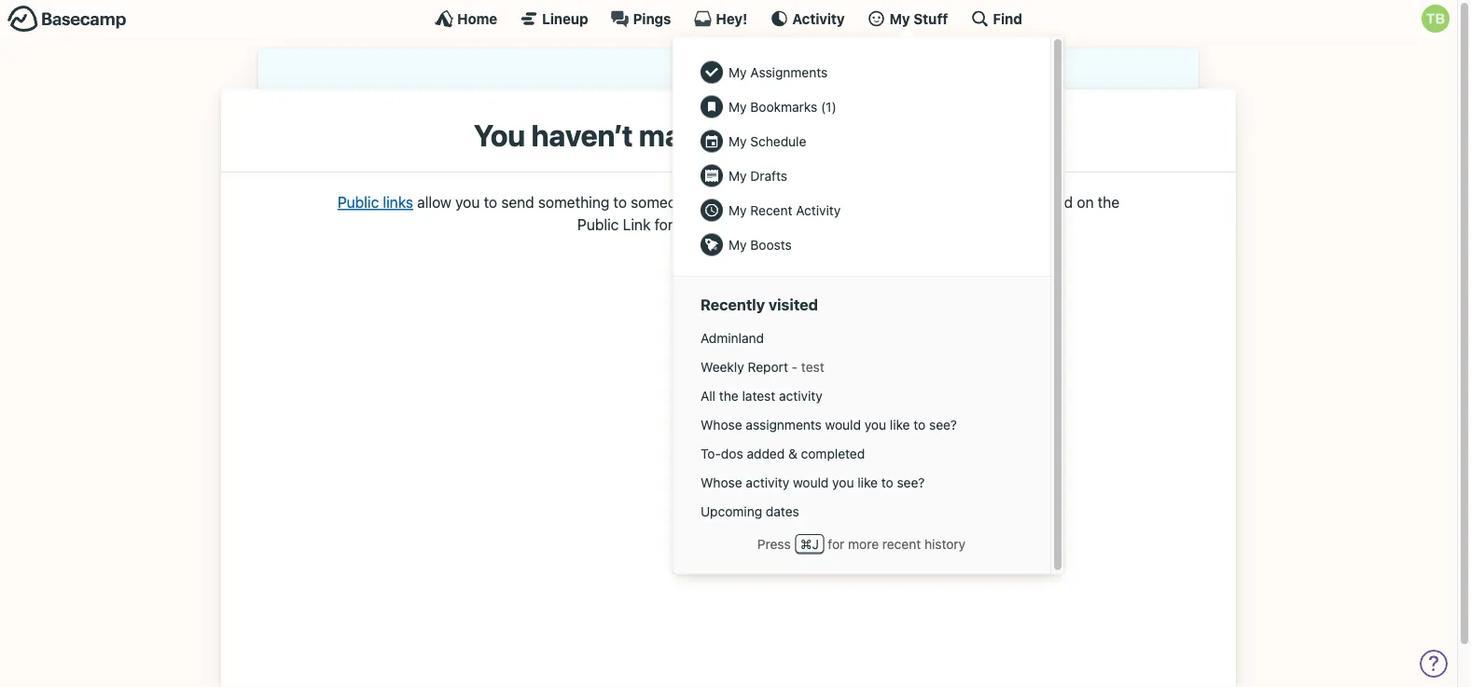 Task type: vqa. For each thing, say whether or not it's contained in the screenshot.
Nothing's
no



Task type: locate. For each thing, give the bounding box(es) containing it.
my left assignments at the top of the page
[[729, 64, 747, 80]]

would up completed
[[825, 417, 861, 433]]

for down the someone
[[655, 216, 673, 234]]

for right j
[[828, 536, 845, 552]]

would
[[825, 417, 861, 433], [793, 475, 829, 490]]

upcoming dates link
[[691, 497, 1032, 526]]

the right all
[[719, 388, 739, 404]]

visited
[[769, 296, 818, 314]]

1 horizontal spatial for
[[828, 536, 845, 552]]

hey!
[[716, 10, 748, 27]]

main element
[[0, 0, 1457, 576]]

0 vertical spatial you
[[455, 193, 480, 211]]

2 horizontal spatial you
[[865, 417, 886, 433]]

(1)
[[821, 99, 837, 114]]

it
[[756, 216, 765, 234]]

or
[[878, 193, 892, 211]]

lineup
[[542, 10, 588, 27]]

the right on
[[1098, 193, 1120, 211]]

1 horizontal spatial see?
[[929, 417, 957, 433]]

appear
[[794, 216, 842, 234]]

whose for whose assignments would you like to see?
[[701, 417, 742, 433]]

activity down -
[[779, 388, 823, 404]]

public left links
[[338, 193, 379, 211]]

1 vertical spatial would
[[793, 475, 829, 490]]

0 vertical spatial activity
[[779, 388, 823, 404]]

1 horizontal spatial you
[[832, 475, 854, 490]]

links
[[383, 193, 413, 211]]

find button
[[971, 9, 1022, 28]]

test
[[801, 359, 824, 375]]

switch accounts image
[[7, 5, 127, 34]]

public down something
[[577, 216, 619, 234]]

my inside 'dropdown button'
[[890, 10, 910, 27]]

you
[[474, 117, 525, 152]]

adminland link down hey!
[[685, 59, 772, 77]]

1 vertical spatial activity
[[746, 475, 789, 490]]

1 vertical spatial public
[[577, 216, 619, 234]]

1 vertical spatial whose
[[701, 475, 742, 490]]

you right allow
[[455, 193, 480, 211]]

my up you haven't made anything public yet on the top
[[729, 99, 747, 114]]

team.
[[896, 193, 937, 211]]

something
[[538, 193, 609, 211]]

you down completed
[[832, 475, 854, 490]]

recent
[[750, 202, 792, 218]]

see?
[[929, 417, 957, 433], [897, 475, 925, 490]]

adminland
[[700, 59, 772, 77], [701, 330, 764, 346]]

0 horizontal spatial you
[[455, 193, 480, 211]]

see? down the all the latest activity link
[[929, 417, 957, 433]]

0 vertical spatial see?
[[929, 417, 957, 433]]

whose up to-
[[701, 417, 742, 433]]

made
[[639, 117, 716, 152]]

whose up upcoming
[[701, 475, 742, 490]]

0 vertical spatial activity
[[792, 10, 845, 27]]

adminland down hey!
[[700, 59, 772, 77]]

activity inside my stuff element
[[796, 202, 841, 218]]

anything
[[722, 117, 844, 152]]

like down to-dos added & completed link
[[858, 475, 878, 490]]

like down the all the latest activity link
[[890, 417, 910, 433]]

haven't
[[531, 117, 633, 152]]

once
[[941, 193, 977, 211]]

1 vertical spatial adminland
[[701, 330, 764, 346]]

to-dos added & completed
[[701, 446, 865, 461]]

0 vertical spatial adminland
[[700, 59, 772, 77]]

adminland up weekly
[[701, 330, 764, 346]]

my left it
[[729, 202, 747, 218]]

see? for whose assignments would you like to see?
[[929, 417, 957, 433]]

&
[[788, 446, 798, 461]]

public links allow you to send something to someone who's not part of a project or team. once you've turned on the public link for something, it will appear here.
[[338, 193, 1120, 234]]

adminland inside recently visited pages element
[[701, 330, 764, 346]]

dos
[[721, 446, 743, 461]]

the
[[1098, 193, 1120, 211], [719, 388, 739, 404]]

my boosts
[[729, 237, 792, 252]]

my down something,
[[729, 237, 747, 252]]

for
[[655, 216, 673, 234], [828, 536, 845, 552]]

2 whose from the top
[[701, 475, 742, 490]]

my for my assignments
[[729, 64, 747, 80]]

public links link
[[338, 193, 413, 211]]

yet
[[940, 117, 984, 152]]

0 vertical spatial whose
[[701, 417, 742, 433]]

my schedule link
[[691, 124, 1032, 159]]

⌘
[[800, 536, 812, 552]]

my for my boosts
[[729, 237, 747, 252]]

whose
[[701, 417, 742, 433], [701, 475, 742, 490]]

bookmarks
[[750, 99, 817, 114]]

my for my recent activity
[[729, 202, 747, 218]]

0 horizontal spatial public
[[338, 193, 379, 211]]

to down the all the latest activity link
[[914, 417, 926, 433]]

activity down the added
[[746, 475, 789, 490]]

the inside public links allow you to send something to someone who's not part of a project or team. once you've turned on the public link for something, it will appear here.
[[1098, 193, 1120, 211]]

my up not
[[729, 168, 747, 183]]

you
[[455, 193, 480, 211], [865, 417, 886, 433], [832, 475, 854, 490]]

1 horizontal spatial the
[[1098, 193, 1120, 211]]

my up my drafts
[[729, 133, 747, 149]]

to up link
[[613, 193, 627, 211]]

0 horizontal spatial the
[[719, 388, 739, 404]]

here.
[[845, 216, 880, 234]]

recently visited
[[701, 296, 818, 314]]

my
[[890, 10, 910, 27], [729, 64, 747, 80], [729, 99, 747, 114], [729, 133, 747, 149], [729, 168, 747, 183], [729, 202, 747, 218], [729, 237, 747, 252]]

my drafts link
[[691, 159, 1032, 193]]

1 horizontal spatial like
[[890, 417, 910, 433]]

activity
[[779, 388, 823, 404], [746, 475, 789, 490]]

0 vertical spatial like
[[890, 417, 910, 433]]

public
[[338, 193, 379, 211], [577, 216, 619, 234]]

you down the all the latest activity link
[[865, 417, 886, 433]]

all the latest activity link
[[691, 382, 1032, 411]]

0 vertical spatial adminland link
[[685, 59, 772, 77]]

my stuff
[[890, 10, 948, 27]]

would for assignments
[[825, 417, 861, 433]]

0 vertical spatial would
[[825, 417, 861, 433]]

1 vertical spatial activity
[[796, 202, 841, 218]]

0 horizontal spatial like
[[858, 475, 878, 490]]

would down &
[[793, 475, 829, 490]]

my left stuff
[[890, 10, 910, 27]]

1 vertical spatial the
[[719, 388, 739, 404]]

1 whose from the top
[[701, 417, 742, 433]]

0 vertical spatial for
[[655, 216, 673, 234]]

adminland link up test
[[691, 324, 1032, 353]]

1 vertical spatial for
[[828, 536, 845, 552]]

activity
[[792, 10, 845, 27], [796, 202, 841, 218]]

my bookmarks (1)
[[729, 99, 837, 114]]

2 vertical spatial you
[[832, 475, 854, 490]]

to
[[484, 193, 497, 211], [613, 193, 627, 211], [914, 417, 926, 433], [881, 475, 893, 490]]

1 vertical spatial see?
[[897, 475, 925, 490]]

something,
[[677, 216, 753, 234]]

see? down to-dos added & completed link
[[897, 475, 925, 490]]

my schedule
[[729, 133, 806, 149]]

0 vertical spatial public
[[338, 193, 379, 211]]

0 horizontal spatial for
[[655, 216, 673, 234]]

whose assignments would you like to see? link
[[691, 411, 1032, 440]]

1 vertical spatial you
[[865, 417, 886, 433]]

like
[[890, 417, 910, 433], [858, 475, 878, 490]]

my stuff button
[[867, 9, 948, 28]]

1 vertical spatial like
[[858, 475, 878, 490]]

you inside public links allow you to send something to someone who's not part of a project or team. once you've turned on the public link for something, it will appear here.
[[455, 193, 480, 211]]

0 horizontal spatial see?
[[897, 475, 925, 490]]

tim burton image
[[1422, 5, 1450, 33]]

pings button
[[611, 9, 671, 28]]

0 vertical spatial the
[[1098, 193, 1120, 211]]

link
[[623, 216, 651, 234]]



Task type: describe. For each thing, give the bounding box(es) containing it.
whose activity would you like to see?
[[701, 475, 925, 490]]

press
[[757, 536, 791, 552]]

pings
[[633, 10, 671, 27]]

of
[[797, 193, 811, 211]]

recently visited pages element
[[691, 324, 1032, 526]]

you for activity
[[832, 475, 854, 490]]

my assignments
[[729, 64, 828, 80]]

project
[[827, 193, 874, 211]]

send
[[501, 193, 534, 211]]

added
[[747, 446, 785, 461]]

latest
[[742, 388, 775, 404]]

allow
[[417, 193, 452, 211]]

drafts
[[750, 168, 787, 183]]

you for links
[[455, 193, 480, 211]]

whose activity would you like to see? link
[[691, 468, 1032, 497]]

home
[[457, 10, 497, 27]]

for inside public links allow you to send something to someone who's not part of a project or team. once you've turned on the public link for something, it will appear here.
[[655, 216, 673, 234]]

part
[[766, 193, 793, 211]]

history
[[925, 536, 966, 552]]

the inside recently visited pages element
[[719, 388, 739, 404]]

like for whose activity would you like to see?
[[858, 475, 878, 490]]

for inside main element
[[828, 536, 845, 552]]

you for assignments
[[865, 417, 886, 433]]

⌘ j for more recent history
[[800, 536, 966, 552]]

to-
[[701, 446, 721, 461]]

would for activity
[[793, 475, 829, 490]]

whose for whose activity would you like to see?
[[701, 475, 742, 490]]

report
[[748, 359, 788, 375]]

dates
[[766, 504, 799, 519]]

my for my schedule
[[729, 133, 747, 149]]

lineup link
[[520, 9, 588, 28]]

you haven't made anything public yet
[[474, 117, 984, 152]]

to-dos added & completed link
[[691, 440, 1032, 468]]

recent
[[882, 536, 921, 552]]

all the latest activity
[[701, 388, 823, 404]]

my recent activity link
[[691, 193, 1032, 228]]

completed
[[801, 446, 865, 461]]

schedule
[[750, 133, 806, 149]]

my for my drafts
[[729, 168, 747, 183]]

public
[[850, 117, 934, 152]]

someone
[[631, 193, 693, 211]]

recently
[[701, 296, 765, 314]]

to left "send"
[[484, 193, 497, 211]]

j
[[812, 536, 819, 552]]

more
[[848, 536, 879, 552]]

turned
[[1028, 193, 1073, 211]]

boosts
[[750, 237, 792, 252]]

-
[[792, 359, 798, 375]]

weekly report - test
[[701, 359, 824, 375]]

see? for whose activity would you like to see?
[[897, 475, 925, 490]]

will
[[769, 216, 790, 234]]

who's
[[697, 193, 736, 211]]

you've
[[981, 193, 1025, 211]]

all
[[701, 388, 716, 404]]

upcoming
[[701, 504, 762, 519]]

not
[[740, 193, 762, 211]]

my assignments link
[[691, 55, 1032, 90]]

find
[[993, 10, 1022, 27]]

stuff
[[914, 10, 948, 27]]

to down to-dos added & completed link
[[881, 475, 893, 490]]

assignments
[[750, 64, 828, 80]]

my recent activity
[[729, 202, 841, 218]]

my for my stuff
[[890, 10, 910, 27]]

home link
[[435, 9, 497, 28]]

like for whose assignments would you like to see?
[[890, 417, 910, 433]]

a
[[815, 193, 823, 211]]

my for my bookmarks (1)
[[729, 99, 747, 114]]

assignments
[[746, 417, 822, 433]]

1 vertical spatial adminland link
[[691, 324, 1032, 353]]

my boosts link
[[691, 228, 1032, 262]]

weekly
[[701, 359, 744, 375]]

my drafts
[[729, 168, 787, 183]]

my stuff element
[[691, 55, 1032, 262]]

on
[[1077, 193, 1094, 211]]

hey! button
[[694, 9, 748, 28]]

upcoming dates
[[701, 504, 799, 519]]

activity link
[[770, 9, 845, 28]]

whose assignments would you like to see?
[[701, 417, 957, 433]]

1 horizontal spatial public
[[577, 216, 619, 234]]



